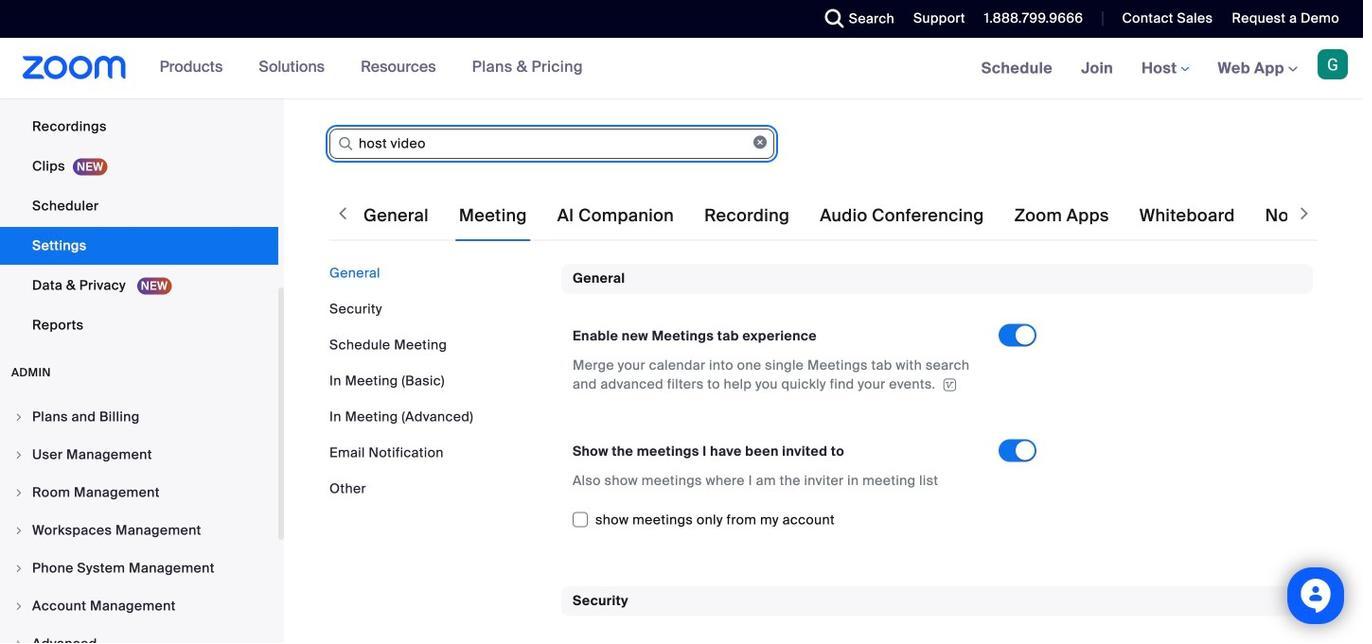 Task type: vqa. For each thing, say whether or not it's contained in the screenshot.
5th 'menu item' from the bottom of the Admin Menu menu
yes



Task type: describe. For each thing, give the bounding box(es) containing it.
2 menu item from the top
[[0, 437, 278, 473]]

7 menu item from the top
[[0, 627, 278, 644]]

3 menu item from the top
[[0, 475, 278, 511]]

tabs of my account settings page tab list
[[360, 189, 1363, 242]]

general element
[[561, 264, 1313, 557]]

Search Settings text field
[[329, 129, 774, 159]]

6 menu item from the top
[[0, 589, 278, 625]]

product information navigation
[[145, 38, 597, 98]]

profile picture image
[[1318, 49, 1348, 80]]

4 menu item from the top
[[0, 513, 278, 549]]

2 right image from the top
[[13, 488, 25, 499]]

1 menu item from the top
[[0, 400, 278, 436]]

scroll right image
[[1295, 205, 1314, 223]]

5 right image from the top
[[13, 639, 25, 644]]

admin menu menu
[[0, 400, 278, 644]]

2 right image from the top
[[13, 525, 25, 537]]

side navigation navigation
[[0, 0, 284, 644]]

4 right image from the top
[[13, 601, 25, 613]]



Task type: locate. For each thing, give the bounding box(es) containing it.
1 right image from the top
[[13, 450, 25, 461]]

security element
[[561, 587, 1313, 644]]

meetings navigation
[[967, 38, 1363, 100]]

1 right image from the top
[[13, 412, 25, 423]]

3 right image from the top
[[13, 563, 25, 575]]

banner
[[0, 38, 1363, 100]]

5 menu item from the top
[[0, 551, 278, 587]]

scroll left image
[[333, 205, 352, 223]]

menu bar
[[329, 264, 547, 499]]

personal menu menu
[[0, 0, 278, 347]]

0 vertical spatial right image
[[13, 412, 25, 423]]

menu item
[[0, 400, 278, 436], [0, 437, 278, 473], [0, 475, 278, 511], [0, 513, 278, 549], [0, 551, 278, 587], [0, 589, 278, 625], [0, 627, 278, 644]]

right image
[[13, 412, 25, 423], [13, 525, 25, 537]]

right image
[[13, 450, 25, 461], [13, 488, 25, 499], [13, 563, 25, 575], [13, 601, 25, 613], [13, 639, 25, 644]]

zoom logo image
[[23, 56, 126, 80]]

1 vertical spatial right image
[[13, 525, 25, 537]]



